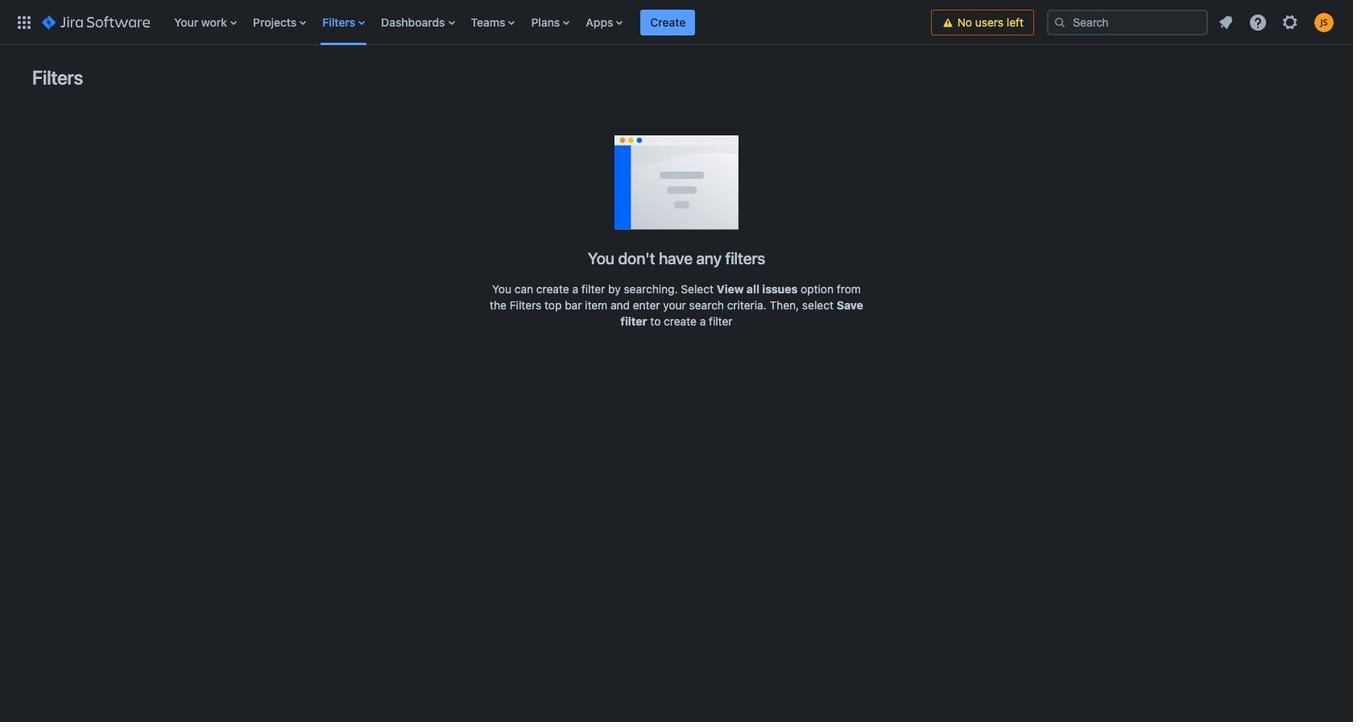 Task type: describe. For each thing, give the bounding box(es) containing it.
your profile and settings image
[[1315, 12, 1335, 32]]

1 horizontal spatial list
[[1212, 8, 1344, 37]]

notifications image
[[1217, 12, 1236, 32]]

help image
[[1249, 12, 1268, 32]]

0 horizontal spatial list
[[166, 0, 931, 45]]

settings image
[[1281, 12, 1301, 32]]



Task type: locate. For each thing, give the bounding box(es) containing it.
primary element
[[10, 0, 931, 45]]

Search field
[[1048, 9, 1209, 35]]

list
[[166, 0, 931, 45], [1212, 8, 1344, 37]]

appswitcher icon image
[[15, 12, 34, 32]]

search image
[[1054, 16, 1067, 29]]

None search field
[[1048, 9, 1209, 35]]

list item
[[641, 0, 696, 45]]

jira software image
[[42, 12, 150, 32], [42, 12, 150, 32]]

banner
[[0, 0, 1354, 45]]



Task type: vqa. For each thing, say whether or not it's contained in the screenshot.
Primary element on the top of page
yes



